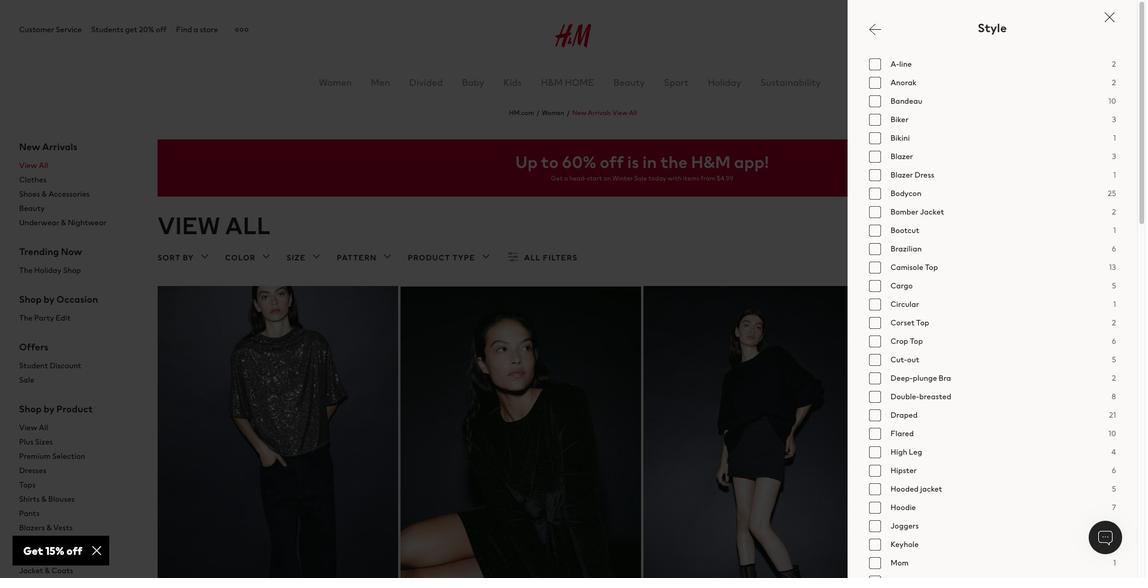 Task type: vqa. For each thing, say whether or not it's contained in the screenshot.
Kids link
yes



Task type: locate. For each thing, give the bounding box(es) containing it.
the left party
[[19, 313, 33, 324]]

h&m home
[[541, 75, 594, 90]]

tops link
[[19, 479, 138, 493]]

view all link up shoes & accessories link at left
[[19, 159, 138, 173]]

1 vertical spatial product
[[56, 402, 93, 417]]

all inside new arrivals view all clothes shoes & accessories beauty underwear & nightwear
[[39, 160, 48, 171]]

women right 'hm.com' link
[[542, 108, 564, 118]]

0 vertical spatial 6
[[1112, 243, 1116, 255]]

offers
[[19, 340, 48, 355]]

1 vertical spatial all
[[39, 160, 48, 171]]

view up is
[[612, 108, 628, 118]]

arrivals up clothes link
[[42, 140, 77, 154]]

view up clothes
[[19, 160, 37, 171]]

jacket & coats link
[[19, 565, 138, 579]]

5 2 from the top
[[1112, 373, 1116, 384]]

off inside 'header.primary.navigation' element
[[156, 24, 167, 35]]

1 horizontal spatial in
[[974, 23, 981, 34]]

1 vertical spatial 10
[[1108, 428, 1116, 440]]

party
[[34, 313, 54, 324]]

1 vertical spatial 3
[[1112, 151, 1116, 162]]

accessories
[[48, 189, 90, 200]]

high leg
[[891, 447, 922, 458]]

2 vertical spatial 6
[[1112, 465, 1116, 477]]

hm.com / women / new arrivals view all
[[509, 108, 637, 118]]

2 for plunge
[[1112, 373, 1116, 384]]

product
[[408, 252, 450, 264], [56, 402, 93, 417]]

women link left men
[[319, 75, 352, 90]]

off right 20%
[[156, 24, 167, 35]]

blazer dress
[[891, 169, 934, 181]]

in right sign
[[974, 23, 981, 34]]

1 vertical spatial a
[[564, 174, 568, 183]]

1 horizontal spatial jacket
[[920, 206, 944, 218]]

all inside 'shop by product view all plus sizes premium selection dresses tops shirts & blouses pants blazers & vests jeans cardigans & sweaters jacket & coats'
[[39, 423, 48, 434]]

hooded jacket
[[891, 484, 942, 495]]

0 horizontal spatial /
[[536, 108, 540, 118]]

5 1 from the top
[[1113, 558, 1116, 569]]

0 horizontal spatial off
[[156, 24, 167, 35]]

1 vertical spatial arrivals
[[42, 140, 77, 154]]

0 horizontal spatial product
[[56, 402, 93, 417]]

corset top
[[891, 317, 929, 329]]

1 vertical spatial 6
[[1112, 336, 1116, 347]]

1 horizontal spatial beauty link
[[613, 75, 645, 90]]

0 vertical spatial off
[[156, 24, 167, 35]]

2 13 from the top
[[1109, 539, 1116, 551]]

0 horizontal spatial beauty link
[[19, 202, 138, 216]]

sweaters
[[64, 552, 98, 563]]

1 horizontal spatial new
[[572, 108, 586, 118]]

1 horizontal spatial a
[[564, 174, 568, 183]]

breasted
[[919, 391, 951, 403]]

all up is
[[629, 108, 637, 118]]

view up plus
[[19, 423, 37, 434]]

0 horizontal spatial sale
[[19, 375, 34, 386]]

/
[[536, 108, 540, 118], [567, 108, 570, 118]]

knot-detail jersey dressmodel image
[[401, 286, 641, 579]]

6 up 8
[[1112, 336, 1116, 347]]

sport
[[664, 75, 689, 90]]

0 vertical spatial the
[[19, 265, 33, 276]]

sport link
[[664, 75, 689, 90]]

by for occasion
[[44, 292, 55, 307]]

arrivals down home
[[588, 108, 611, 118]]

arrivals
[[588, 108, 611, 118], [42, 140, 77, 154]]

cut-out
[[891, 354, 919, 366]]

top right camisole
[[925, 262, 938, 273]]

0 vertical spatial h&m
[[541, 75, 563, 90]]

holiday inside trending now the holiday shop
[[34, 265, 61, 276]]

1 2 from the top
[[1112, 58, 1116, 70]]

women inside view all main content
[[542, 108, 564, 118]]

1 1 from the top
[[1113, 132, 1116, 144]]

cardigans
[[19, 552, 56, 563]]

top right crop
[[910, 336, 923, 347]]

5 for jacket
[[1112, 484, 1116, 495]]

off left is
[[600, 150, 624, 174]]

0 horizontal spatial in
[[642, 150, 657, 174]]

2 3 from the top
[[1112, 151, 1116, 162]]

0 vertical spatial by
[[183, 252, 194, 264]]

all up clothes
[[39, 160, 48, 171]]

6 down 25
[[1112, 243, 1116, 255]]

0 horizontal spatial h&m
[[541, 75, 563, 90]]

1 vertical spatial women link
[[542, 108, 564, 118]]

favorites
[[1007, 23, 1040, 34]]

shop up party
[[19, 292, 42, 307]]

the
[[660, 150, 688, 174]]

sustainability
[[760, 75, 821, 90]]

coats
[[52, 566, 73, 577]]

1 the from the top
[[19, 265, 33, 276]]

top
[[925, 262, 938, 273], [916, 317, 929, 329], [910, 336, 923, 347]]

0 horizontal spatial new
[[19, 140, 40, 154]]

2 / from the left
[[567, 108, 570, 118]]

by up party
[[44, 292, 55, 307]]

top for crop top
[[910, 336, 923, 347]]

vests
[[53, 523, 73, 534]]

jacket right bomber
[[920, 206, 944, 218]]

women link
[[319, 75, 352, 90], [542, 108, 564, 118]]

offers student discount sale
[[19, 340, 81, 386]]

0 vertical spatial 10
[[1108, 95, 1116, 107]]

0 horizontal spatial jacket
[[19, 566, 43, 577]]

1 10 from the top
[[1108, 95, 1116, 107]]

h&m
[[541, 75, 563, 90], [691, 150, 731, 174]]

0 vertical spatial women
[[319, 75, 352, 90]]

by right the sort
[[183, 252, 194, 264]]

shop down now
[[63, 265, 81, 276]]

6 down 4 at bottom
[[1112, 465, 1116, 477]]

blazer up bodycon
[[891, 169, 913, 181]]

1 vertical spatial the
[[19, 313, 33, 324]]

new down home
[[572, 108, 586, 118]]

6 for hipster
[[1112, 465, 1116, 477]]

1 horizontal spatial women
[[542, 108, 564, 118]]

h&m home link
[[541, 75, 594, 90]]

0 vertical spatial blazer
[[891, 151, 913, 162]]

2 vertical spatial 5
[[1112, 484, 1116, 495]]

women link right 'hm.com' link
[[542, 108, 564, 118]]

baby
[[462, 75, 484, 90]]

2 vertical spatial view
[[19, 423, 37, 434]]

product inside product type dropdown button
[[408, 252, 450, 264]]

1 vertical spatial h&m
[[691, 150, 731, 174]]

0 horizontal spatial arrivals
[[42, 140, 77, 154]]

by inside shop by occasion the party edit
[[44, 292, 55, 307]]

store
[[200, 24, 218, 35]]

product inside 'shop by product view all plus sizes premium selection dresses tops shirts & blouses pants blazers & vests jeans cardigans & sweaters jacket & coats'
[[56, 402, 93, 417]]

holiday
[[708, 75, 741, 90], [34, 265, 61, 276]]

2 vertical spatial by
[[44, 402, 55, 417]]

3 6 from the top
[[1112, 465, 1116, 477]]

by up sizes
[[44, 402, 55, 417]]

0 vertical spatial top
[[925, 262, 938, 273]]

holiday right 'sport' link
[[708, 75, 741, 90]]

4 2 from the top
[[1112, 317, 1116, 329]]

trending now the holiday shop
[[19, 245, 82, 276]]

view all link up premium selection 'link' at the bottom of page
[[19, 421, 138, 436]]

shop up plus
[[19, 402, 42, 417]]

2 view all link from the top
[[19, 421, 138, 436]]

0 vertical spatial sale
[[634, 174, 647, 183]]

hooded
[[891, 484, 919, 495]]

1 vertical spatial new
[[19, 140, 40, 154]]

product left type
[[408, 252, 450, 264]]

0 vertical spatial all
[[629, 108, 637, 118]]

type
[[452, 252, 475, 264]]

1 vertical spatial blazer
[[891, 169, 913, 181]]

crop
[[891, 336, 908, 347]]

jeans link
[[19, 536, 138, 550]]

hoodie
[[891, 502, 916, 514]]

0 vertical spatial beauty
[[613, 75, 645, 90]]

2 vertical spatial shop
[[19, 402, 42, 417]]

off for 20%
[[156, 24, 167, 35]]

by inside 'shop by product view all plus sizes premium selection dresses tops shirts & blouses pants blazers & vests jeans cardigans & sweaters jacket & coats'
[[44, 402, 55, 417]]

/ down h&m home link
[[567, 108, 570, 118]]

the holiday shop link
[[19, 264, 138, 278]]

1 horizontal spatial h&m
[[691, 150, 731, 174]]

new
[[572, 108, 586, 118], [19, 140, 40, 154]]

0 vertical spatial in
[[974, 23, 981, 34]]

baby link
[[462, 75, 484, 90]]

student
[[19, 361, 48, 372]]

0 vertical spatial shop
[[63, 265, 81, 276]]

kids link
[[503, 75, 522, 90]]

h&m right the
[[691, 150, 731, 174]]

blazer down bikini at right
[[891, 151, 913, 162]]

1
[[1113, 132, 1116, 144], [1113, 169, 1116, 181], [1113, 225, 1116, 236], [1113, 299, 1116, 310], [1113, 558, 1116, 569]]

1 vertical spatial jacket
[[19, 566, 43, 577]]

new up clothes
[[19, 140, 40, 154]]

pants
[[19, 509, 40, 520]]

1 vertical spatial sale
[[19, 375, 34, 386]]

h&m left home
[[541, 75, 563, 90]]

2 vertical spatial top
[[910, 336, 923, 347]]

underwear
[[19, 217, 59, 229]]

a right get
[[564, 174, 568, 183]]

sale down student
[[19, 375, 34, 386]]

beauty link up new arrivals view all link at top
[[613, 75, 645, 90]]

in inside up to 60% off is in the h&m app! get a head-start on winter sale today with items from $4.99
[[642, 150, 657, 174]]

2 2 from the top
[[1112, 77, 1116, 88]]

1 vertical spatial shop
[[19, 292, 42, 307]]

draped
[[891, 410, 918, 421]]

all up sizes
[[39, 423, 48, 434]]

0 vertical spatial view all link
[[19, 159, 138, 173]]

0 horizontal spatial holiday
[[34, 265, 61, 276]]

bootcut
[[891, 225, 919, 236]]

1 vertical spatial off
[[600, 150, 624, 174]]

1 horizontal spatial beauty
[[613, 75, 645, 90]]

beauty down shoes
[[19, 203, 45, 214]]

1 horizontal spatial product
[[408, 252, 450, 264]]

7
[[1112, 502, 1116, 514]]

/ right hm.com
[[536, 108, 540, 118]]

off inside up to 60% off is in the h&m app! get a head-start on winter sale today with items from $4.99
[[600, 150, 624, 174]]

plunge
[[913, 373, 937, 384]]

winter
[[612, 174, 633, 183]]

1 vertical spatial 5
[[1112, 354, 1116, 366]]

1 vertical spatial holiday
[[34, 265, 61, 276]]

beauty
[[613, 75, 645, 90], [19, 203, 45, 214]]

0 vertical spatial product
[[408, 252, 450, 264]]

2 for top
[[1112, 317, 1116, 329]]

beauty up new arrivals view all link at top
[[613, 75, 645, 90]]

tops
[[19, 480, 36, 491]]

3 1 from the top
[[1113, 225, 1116, 236]]

2 for jacket
[[1112, 206, 1116, 218]]

0 horizontal spatial women link
[[319, 75, 352, 90]]

2 5 from the top
[[1112, 354, 1116, 366]]

from
[[701, 174, 715, 183]]

shirts
[[19, 494, 40, 506]]

0 horizontal spatial beauty
[[19, 203, 45, 214]]

1 13 from the top
[[1109, 262, 1116, 273]]

0 vertical spatial 13
[[1109, 262, 1116, 273]]

student discount link
[[19, 359, 138, 374]]

0 vertical spatial women link
[[319, 75, 352, 90]]

beauty link up nightwear
[[19, 202, 138, 216]]

in right is
[[642, 150, 657, 174]]

4 1 from the top
[[1113, 299, 1116, 310]]

mesh sock bootsmodel image
[[643, 286, 884, 579]]

$4.99
[[717, 174, 734, 183]]

by inside sort by "dropdown button"
[[183, 252, 194, 264]]

0 vertical spatial arrivals
[[588, 108, 611, 118]]

2 blazer from the top
[[891, 169, 913, 181]]

0 vertical spatial 5
[[1112, 280, 1116, 292]]

bra
[[939, 373, 951, 384]]

h&m inside up to 60% off is in the h&m app! get a head-start on winter sale today with items from $4.99
[[691, 150, 731, 174]]

joggers
[[891, 521, 919, 532]]

0 vertical spatial view
[[612, 108, 628, 118]]

get
[[551, 174, 563, 183]]

occasion
[[56, 292, 98, 307]]

1 3 from the top
[[1112, 114, 1116, 125]]

1 vertical spatial women
[[542, 108, 564, 118]]

clothes link
[[19, 173, 138, 187]]

all
[[629, 108, 637, 118], [39, 160, 48, 171], [39, 423, 48, 434]]

sale link
[[19, 374, 138, 388]]

1 horizontal spatial arrivals
[[588, 108, 611, 118]]

shop inside shop by occasion the party edit
[[19, 292, 42, 307]]

sale left today
[[634, 174, 647, 183]]

2 vertical spatial all
[[39, 423, 48, 434]]

1 horizontal spatial /
[[567, 108, 570, 118]]

2 the from the top
[[19, 313, 33, 324]]

the down trending
[[19, 265, 33, 276]]

1 vertical spatial beauty link
[[19, 202, 138, 216]]

women left men
[[319, 75, 352, 90]]

underwear & nightwear link
[[19, 216, 138, 230]]

top right corset
[[916, 317, 929, 329]]

2 6 from the top
[[1112, 336, 1116, 347]]

cardigans & sweaters link
[[19, 550, 138, 565]]

view inside 'shop by product view all plus sizes premium selection dresses tops shirts & blouses pants blazers & vests jeans cardigans & sweaters jacket & coats'
[[19, 423, 37, 434]]

1 blazer from the top
[[891, 151, 913, 162]]

jacket down cardigans at the bottom of the page
[[19, 566, 43, 577]]

1 vertical spatial 13
[[1109, 539, 1116, 551]]

13
[[1109, 262, 1116, 273], [1109, 539, 1116, 551]]

top for camisole top
[[925, 262, 938, 273]]

1 6 from the top
[[1112, 243, 1116, 255]]

1 horizontal spatial off
[[600, 150, 624, 174]]

0 vertical spatial a
[[194, 24, 198, 35]]

find a store
[[176, 24, 218, 35]]

3 5 from the top
[[1112, 484, 1116, 495]]

1 vertical spatial by
[[44, 292, 55, 307]]

1 view all link from the top
[[19, 159, 138, 173]]

1 vertical spatial view
[[19, 160, 37, 171]]

0 vertical spatial jacket
[[920, 206, 944, 218]]

size button
[[287, 250, 324, 267]]

1 horizontal spatial holiday
[[708, 75, 741, 90]]

1 vertical spatial in
[[642, 150, 657, 174]]

service
[[56, 24, 82, 35]]

product down sale link
[[56, 402, 93, 417]]

3 2 from the top
[[1112, 206, 1116, 218]]

3 for blazer
[[1112, 151, 1116, 162]]

1 horizontal spatial women link
[[542, 108, 564, 118]]

1 vertical spatial beauty
[[19, 203, 45, 214]]

0 vertical spatial 3
[[1112, 114, 1116, 125]]

bikini
[[891, 132, 910, 144]]

1 vertical spatial top
[[916, 317, 929, 329]]

0 horizontal spatial women
[[319, 75, 352, 90]]

1 horizontal spatial sale
[[634, 174, 647, 183]]

view
[[158, 208, 220, 243]]

by for product
[[44, 402, 55, 417]]

& right shirts
[[41, 494, 47, 506]]

& left vests
[[47, 523, 52, 534]]

2 10 from the top
[[1108, 428, 1116, 440]]

a right the find
[[194, 24, 198, 35]]

shop inside 'shop by product view all plus sizes premium selection dresses tops shirts & blouses pants blazers & vests jeans cardigans & sweaters jacket & coats'
[[19, 402, 42, 417]]

2 1 from the top
[[1113, 169, 1116, 181]]

holiday down trending
[[34, 265, 61, 276]]

shop by occasion the party edit
[[19, 292, 98, 324]]

0 vertical spatial holiday
[[708, 75, 741, 90]]

1 vertical spatial view all link
[[19, 421, 138, 436]]

blazer
[[891, 151, 913, 162], [891, 169, 913, 181]]

shop for product
[[19, 402, 42, 417]]

jacket inside 'shop by product view all plus sizes premium selection dresses tops shirts & blouses pants blazers & vests jeans cardigans & sweaters jacket & coats'
[[19, 566, 43, 577]]

off
[[156, 24, 167, 35], [600, 150, 624, 174]]



Task type: describe. For each thing, give the bounding box(es) containing it.
1 for bootcut
[[1113, 225, 1116, 236]]

9
[[1112, 521, 1116, 532]]

holiday inside 'header.primary.navigation' element
[[708, 75, 741, 90]]

bomber
[[891, 206, 918, 218]]

top for corset top
[[916, 317, 929, 329]]

& left coats
[[45, 566, 50, 577]]

20%
[[139, 24, 154, 35]]

pattern button
[[337, 250, 395, 267]]

new arrivals view all link
[[572, 108, 637, 118]]

bomber jacket
[[891, 206, 944, 218]]

blouses
[[48, 494, 75, 506]]

header.primary.navigation element
[[19, 10, 1146, 90]]

sort by
[[158, 252, 194, 264]]

product type button
[[408, 250, 493, 267]]

find a store link
[[176, 24, 218, 35]]

cargo
[[891, 280, 913, 292]]

to
[[541, 150, 559, 174]]

double-breasted
[[891, 391, 951, 403]]

h&m image
[[555, 24, 591, 48]]

0 vertical spatial beauty link
[[613, 75, 645, 90]]

5 for out
[[1112, 354, 1116, 366]]

leg
[[909, 447, 922, 458]]

hm.com link
[[509, 108, 534, 118]]

beauty inside 'header.primary.navigation' element
[[613, 75, 645, 90]]

size
[[287, 252, 306, 264]]

shopping bag (2)
[[1066, 23, 1127, 34]]

head-
[[569, 174, 587, 183]]

deep-plunge bra
[[891, 373, 951, 384]]

holiday link
[[708, 75, 741, 90]]

color button
[[225, 250, 274, 267]]

bandeau
[[891, 95, 922, 107]]

blazer for blazer
[[891, 151, 913, 162]]

new inside new arrivals view all clothes shoes & accessories beauty underwear & nightwear
[[19, 140, 40, 154]]

all
[[225, 208, 271, 243]]

favorites link
[[988, 21, 1040, 36]]

line
[[899, 58, 912, 70]]

edit
[[56, 313, 71, 324]]

1 / from the left
[[536, 108, 540, 118]]

men
[[371, 75, 390, 90]]

jacket
[[920, 484, 942, 495]]

sale inside up to 60% off is in the h&m app! get a head-start on winter sale today with items from $4.99
[[634, 174, 647, 183]]

2 for line
[[1112, 58, 1116, 70]]

sign in button
[[938, 21, 981, 36]]

bag
[[1101, 23, 1115, 34]]

sort
[[158, 252, 181, 264]]

is
[[627, 150, 639, 174]]

plus sizes link
[[19, 436, 138, 450]]

selection
[[52, 451, 85, 463]]

now
[[61, 245, 82, 259]]

rhinestone-trimmed jacketmodel image
[[886, 286, 1127, 579]]

13 for keyhole
[[1109, 539, 1116, 551]]

hm.com
[[509, 108, 534, 118]]

1 for mom
[[1113, 558, 1116, 569]]

1 for bikini
[[1113, 132, 1116, 144]]

brazilian
[[891, 243, 922, 255]]

jeans
[[19, 537, 40, 549]]

product type
[[408, 252, 475, 264]]

view all main content
[[0, 0, 1146, 579]]

the inside shop by occasion the party edit
[[19, 313, 33, 324]]

6 for brazilian
[[1112, 243, 1116, 255]]

1 5 from the top
[[1112, 280, 1116, 292]]

students
[[91, 24, 124, 35]]

13 for camisole top
[[1109, 262, 1116, 273]]

h&m inside 'header.primary.navigation' element
[[541, 75, 563, 90]]

blazers
[[19, 523, 45, 534]]

blazers & vests link
[[19, 522, 138, 536]]

up
[[515, 150, 538, 174]]

camisole
[[891, 262, 923, 273]]

divided link
[[409, 75, 443, 90]]

sale inside offers student discount sale
[[19, 375, 34, 386]]

men link
[[371, 75, 390, 90]]

1 for blazer dress
[[1113, 169, 1116, 181]]

sign
[[957, 23, 973, 34]]

sort by button
[[158, 250, 212, 267]]

premium selection link
[[19, 450, 138, 464]]

& left nightwear
[[61, 217, 66, 229]]

get
[[125, 24, 137, 35]]

arrivals inside new arrivals view all clothes shoes & accessories beauty underwear & nightwear
[[42, 140, 77, 154]]

new arrivals view all clothes shoes & accessories beauty underwear & nightwear
[[19, 140, 106, 229]]

25
[[1108, 188, 1116, 199]]

keyhole
[[891, 539, 919, 551]]

beauty inside new arrivals view all clothes shoes & accessories beauty underwear & nightwear
[[19, 203, 45, 214]]

in inside button
[[974, 23, 981, 34]]

3 for biker
[[1112, 114, 1116, 125]]

today
[[648, 174, 666, 183]]

(2)
[[1117, 23, 1127, 34]]

items
[[683, 174, 699, 183]]

off for 60%
[[600, 150, 624, 174]]

1 for circular
[[1113, 299, 1116, 310]]

customer service
[[19, 24, 82, 35]]

customer service link
[[19, 24, 82, 35]]

the inside trending now the holiday shop
[[19, 265, 33, 276]]

10 for flared
[[1108, 428, 1116, 440]]

sign in
[[957, 23, 981, 34]]

shop inside trending now the holiday shop
[[63, 265, 81, 276]]

shop for occasion
[[19, 292, 42, 307]]

dresses link
[[19, 464, 138, 479]]

4
[[1111, 447, 1116, 458]]

style
[[978, 19, 1007, 36]]

& up coats
[[57, 552, 63, 563]]

blazer for blazer dress
[[891, 169, 913, 181]]

divided
[[409, 75, 443, 90]]

0 horizontal spatial a
[[194, 24, 198, 35]]

10 for bandeau
[[1108, 95, 1116, 107]]

close black image
[[1102, 10, 1117, 24]]

6 for crop top
[[1112, 336, 1116, 347]]

a inside up to 60% off is in the h&m app! get a head-start on winter sale today with items from $4.99
[[564, 174, 568, 183]]

view inside new arrivals view all clothes shoes & accessories beauty underwear & nightwear
[[19, 160, 37, 171]]

pattern
[[337, 252, 377, 264]]

shop by product view all plus sizes premium selection dresses tops shirts & blouses pants blazers & vests jeans cardigans & sweaters jacket & coats
[[19, 402, 98, 577]]

& right shoes
[[42, 189, 47, 200]]

dresses
[[19, 466, 46, 477]]

a-line
[[891, 58, 912, 70]]

dress
[[915, 169, 934, 181]]

0 vertical spatial new
[[572, 108, 586, 118]]

women inside 'header.primary.navigation' element
[[319, 75, 352, 90]]

view all
[[158, 208, 271, 243]]

plus
[[19, 437, 33, 448]]

sequined topmodel image
[[158, 286, 398, 579]]



